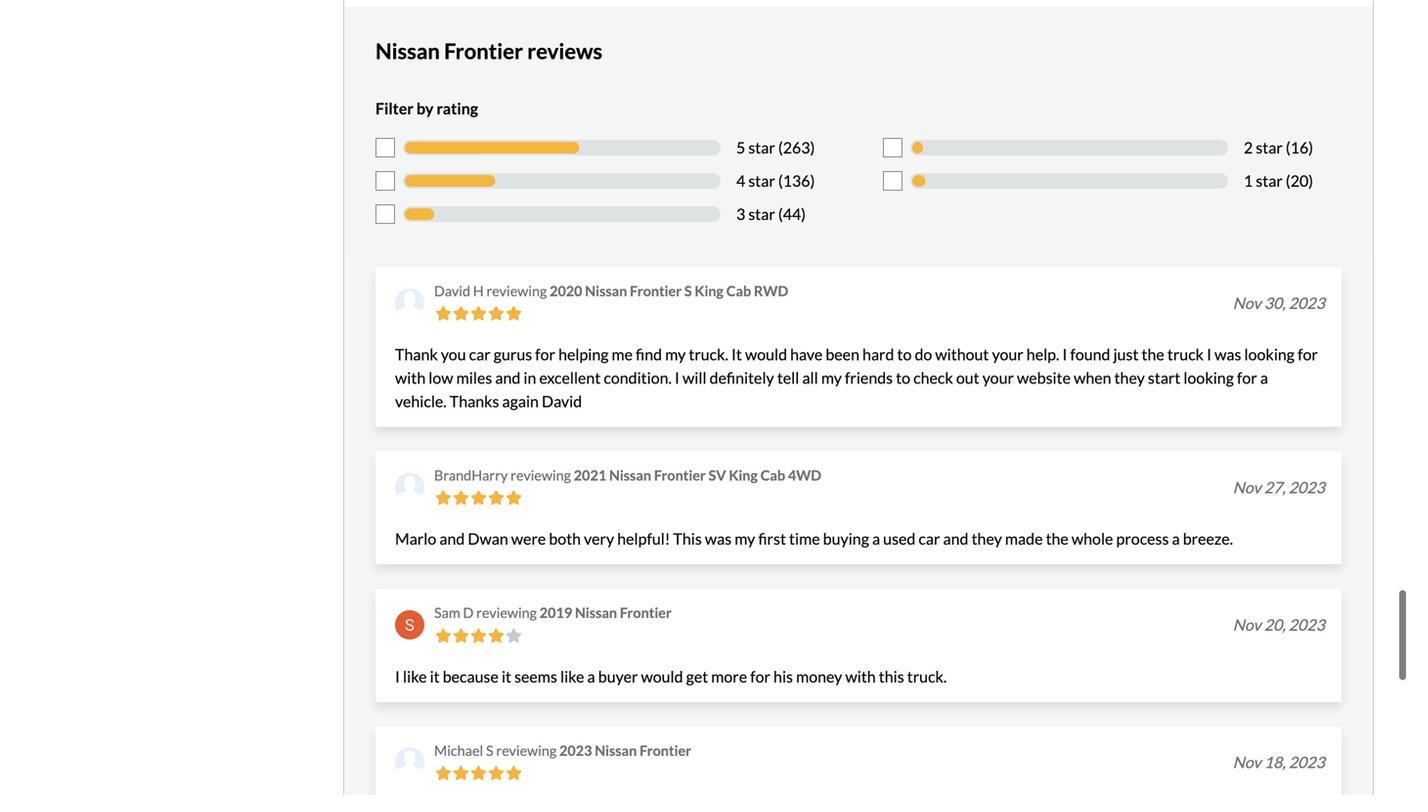 Task type: locate. For each thing, give the bounding box(es) containing it.
1 horizontal spatial s
[[684, 283, 692, 299]]

process
[[1116, 529, 1169, 548]]

0 horizontal spatial would
[[641, 667, 683, 686]]

website
[[1017, 368, 1071, 387]]

s right michael
[[486, 742, 493, 759]]

h
[[473, 283, 484, 299]]

all
[[802, 368, 818, 387]]

the up start
[[1142, 345, 1165, 364]]

they
[[1114, 368, 1145, 387], [972, 529, 1002, 548]]

was right the this
[[705, 529, 732, 548]]

1 horizontal spatial they
[[1114, 368, 1145, 387]]

1 horizontal spatial and
[[495, 368, 521, 387]]

when
[[1074, 368, 1111, 387]]

nissan up filter
[[376, 38, 440, 64]]

would right "it"
[[745, 345, 787, 364]]

it left because
[[430, 667, 440, 686]]

reviewing
[[486, 283, 547, 299], [511, 467, 571, 484], [476, 605, 537, 621], [496, 742, 557, 759]]

star right "5"
[[748, 138, 775, 157]]

2023
[[1289, 293, 1325, 312], [1289, 478, 1325, 497], [1289, 615, 1325, 634], [559, 742, 592, 759], [1289, 753, 1325, 772]]

my
[[665, 345, 686, 364], [821, 368, 842, 387], [735, 529, 755, 548]]

1 horizontal spatial car
[[919, 529, 940, 548]]

to left check
[[896, 368, 910, 387]]

this
[[673, 529, 702, 548]]

cab left the 4wd at the right bottom
[[761, 467, 785, 484]]

0 vertical spatial s
[[684, 283, 692, 299]]

reviewing right "h" at the left top of page
[[486, 283, 547, 299]]

star for (263)
[[748, 138, 775, 157]]

thank
[[395, 345, 438, 364]]

star
[[748, 138, 775, 157], [1256, 138, 1283, 157], [748, 171, 775, 190], [1256, 171, 1283, 190], [748, 204, 775, 223]]

sam
[[434, 605, 460, 621]]

david
[[434, 283, 470, 299], [542, 392, 582, 411]]

1 horizontal spatial david
[[542, 392, 582, 411]]

thanks
[[450, 392, 499, 411]]

out
[[956, 368, 979, 387]]

1 horizontal spatial my
[[735, 529, 755, 548]]

car up miles
[[469, 345, 491, 364]]

star right 3
[[748, 204, 775, 223]]

0 horizontal spatial king
[[695, 283, 724, 299]]

0 vertical spatial was
[[1215, 345, 1241, 364]]

nissan frontier reviews
[[376, 38, 603, 64]]

star right 4
[[748, 171, 775, 190]]

0 horizontal spatial like
[[403, 667, 427, 686]]

frontier for nov 30, 2023
[[630, 283, 682, 299]]

by
[[417, 99, 434, 118]]

david down excellent
[[542, 392, 582, 411]]

rating
[[437, 99, 478, 118]]

truck. up will
[[689, 345, 728, 364]]

0 vertical spatial cab
[[726, 283, 751, 299]]

frontier down i like it because it seems like a buyer would get more for his money with this truck.
[[640, 742, 691, 759]]

truck. right this
[[907, 667, 947, 686]]

2023 for thank you car gurus for helping me find my truck. it would have been hard to do without your help. i found just the truck i was looking for with low miles and in excellent condition. i will definitely tell all my friends to check out your website when they start looking for a vehicle.  thanks again   david
[[1289, 293, 1325, 312]]

5
[[736, 138, 745, 157]]

star right 2
[[1256, 138, 1283, 157]]

1 horizontal spatial king
[[729, 467, 758, 484]]

s left rwd
[[684, 283, 692, 299]]

0 vertical spatial the
[[1142, 345, 1165, 364]]

your right 'out'
[[982, 368, 1014, 387]]

time
[[789, 529, 820, 548]]

0 vertical spatial truck.
[[689, 345, 728, 364]]

like right "seems"
[[560, 667, 584, 686]]

the right "made"
[[1046, 529, 1069, 548]]

my left first
[[735, 529, 755, 548]]

0 horizontal spatial my
[[665, 345, 686, 364]]

nov 30, 2023
[[1233, 293, 1325, 312]]

0 vertical spatial looking
[[1244, 345, 1295, 364]]

frontier up i like it because it seems like a buyer would get more for his money with this truck.
[[620, 605, 672, 621]]

4 nov from the top
[[1233, 753, 1261, 772]]

and inside thank you car gurus for helping me find my truck. it would have been hard to do without your help. i found just the truck i was looking for with low miles and in excellent condition. i will definitely tell all my friends to check out your website when they start looking for a vehicle.  thanks again   david
[[495, 368, 521, 387]]

they down the just
[[1114, 368, 1145, 387]]

i left because
[[395, 667, 400, 686]]

nov left the 20,
[[1233, 615, 1261, 634]]

3
[[736, 204, 745, 223]]

frontier left sv
[[654, 467, 706, 484]]

truck.
[[689, 345, 728, 364], [907, 667, 947, 686]]

2023 for i like it because it seems like a buyer would get more for his money with this truck.
[[1289, 615, 1325, 634]]

my right "all"
[[821, 368, 842, 387]]

1 horizontal spatial cab
[[761, 467, 785, 484]]

3 nov from the top
[[1233, 615, 1261, 634]]

very
[[584, 529, 614, 548]]

money
[[796, 667, 842, 686]]

vehicle.
[[395, 392, 447, 411]]

star for (20)
[[1256, 171, 1283, 190]]

truck. inside thank you car gurus for helping me find my truck. it would have been hard to do without your help. i found just the truck i was looking for with low miles and in excellent condition. i will definitely tell all my friends to check out your website when they start looking for a vehicle.  thanks again   david
[[689, 345, 728, 364]]

0 horizontal spatial car
[[469, 345, 491, 364]]

nissan
[[376, 38, 440, 64], [585, 283, 627, 299], [609, 467, 651, 484], [575, 605, 617, 621], [595, 742, 637, 759]]

nov left 18,
[[1233, 753, 1261, 772]]

1 vertical spatial car
[[919, 529, 940, 548]]

0 vertical spatial your
[[992, 345, 1024, 364]]

marlo
[[395, 529, 436, 548]]

car inside thank you car gurus for helping me find my truck. it would have been hard to do without your help. i found just the truck i was looking for with low miles and in excellent condition. i will definitely tell all my friends to check out your website when they start looking for a vehicle.  thanks again   david
[[469, 345, 491, 364]]

1 horizontal spatial like
[[560, 667, 584, 686]]

was inside thank you car gurus for helping me find my truck. it would have been hard to do without your help. i found just the truck i was looking for with low miles and in excellent condition. i will definitely tell all my friends to check out your website when they start looking for a vehicle.  thanks again   david
[[1215, 345, 1241, 364]]

1 vertical spatial they
[[972, 529, 1002, 548]]

they left "made"
[[972, 529, 1002, 548]]

again
[[502, 392, 539, 411]]

frontier up find
[[630, 283, 682, 299]]

i right help.
[[1062, 345, 1067, 364]]

would
[[745, 345, 787, 364], [641, 667, 683, 686]]

1 horizontal spatial truck.
[[907, 667, 947, 686]]

for
[[535, 345, 555, 364], [1298, 345, 1318, 364], [1237, 368, 1257, 387], [750, 667, 771, 686]]

frontier up rating
[[444, 38, 523, 64]]

my right find
[[665, 345, 686, 364]]

you
[[441, 345, 466, 364]]

0 vertical spatial david
[[434, 283, 470, 299]]

low
[[429, 368, 453, 387]]

without
[[935, 345, 989, 364]]

and right the used
[[943, 529, 969, 548]]

1 vertical spatial to
[[896, 368, 910, 387]]

would left get
[[641, 667, 683, 686]]

car
[[469, 345, 491, 364], [919, 529, 940, 548]]

first
[[758, 529, 786, 548]]

frontier for nov 18, 2023
[[640, 742, 691, 759]]

your left help.
[[992, 345, 1024, 364]]

a left the used
[[872, 529, 880, 548]]

0 horizontal spatial it
[[430, 667, 440, 686]]

seems
[[514, 667, 557, 686]]

1 horizontal spatial was
[[1215, 345, 1241, 364]]

0 horizontal spatial and
[[439, 529, 465, 548]]

nissan right the 2019
[[575, 605, 617, 621]]

2 vertical spatial my
[[735, 529, 755, 548]]

car right the used
[[919, 529, 940, 548]]

1 vertical spatial looking
[[1184, 368, 1234, 387]]

0 vertical spatial car
[[469, 345, 491, 364]]

and left in
[[495, 368, 521, 387]]

both
[[549, 529, 581, 548]]

nissan down buyer
[[595, 742, 637, 759]]

1 like from the left
[[403, 667, 427, 686]]

used
[[883, 529, 916, 548]]

0 vertical spatial my
[[665, 345, 686, 364]]

reviewing right michael
[[496, 742, 557, 759]]

0 vertical spatial to
[[897, 345, 912, 364]]

to left do
[[897, 345, 912, 364]]

king
[[695, 283, 724, 299], [729, 467, 758, 484]]

0 horizontal spatial was
[[705, 529, 732, 548]]

1 vertical spatial would
[[641, 667, 683, 686]]

2 nov from the top
[[1233, 478, 1261, 497]]

been
[[826, 345, 860, 364]]

nov 18, 2023
[[1233, 753, 1325, 772]]

it left "seems"
[[502, 667, 511, 686]]

nissan right 2021 on the bottom left of the page
[[609, 467, 651, 484]]

0 horizontal spatial the
[[1046, 529, 1069, 548]]

1 horizontal spatial it
[[502, 667, 511, 686]]

1 vertical spatial david
[[542, 392, 582, 411]]

a
[[1260, 368, 1268, 387], [872, 529, 880, 548], [1172, 529, 1180, 548], [587, 667, 595, 686]]

0 vertical spatial with
[[395, 368, 426, 387]]

i
[[1062, 345, 1067, 364], [1207, 345, 1212, 364], [675, 368, 680, 387], [395, 667, 400, 686]]

nissan right 2020 on the left top of page
[[585, 283, 627, 299]]

0 vertical spatial they
[[1114, 368, 1145, 387]]

nov left 30,
[[1233, 293, 1261, 312]]

0 vertical spatial would
[[745, 345, 787, 364]]

frontier
[[444, 38, 523, 64], [630, 283, 682, 299], [654, 467, 706, 484], [620, 605, 672, 621], [640, 742, 691, 759]]

buyer
[[598, 667, 638, 686]]

truck
[[1168, 345, 1204, 364]]

0 horizontal spatial with
[[395, 368, 426, 387]]

1 horizontal spatial would
[[745, 345, 787, 364]]

(20)
[[1286, 171, 1313, 190]]

like left because
[[403, 667, 427, 686]]

star right '1'
[[1256, 171, 1283, 190]]

with down thank
[[395, 368, 426, 387]]

in
[[524, 368, 536, 387]]

0 horizontal spatial looking
[[1184, 368, 1234, 387]]

nov for nov 30, 2023
[[1233, 293, 1261, 312]]

reviewing right d
[[476, 605, 537, 621]]

2
[[1244, 138, 1253, 157]]

rwd
[[754, 283, 788, 299]]

your
[[992, 345, 1024, 364], [982, 368, 1014, 387]]

nissan for nov 30, 2023
[[585, 283, 627, 299]]

king left rwd
[[695, 283, 724, 299]]

1 horizontal spatial with
[[845, 667, 876, 686]]

cab
[[726, 283, 751, 299], [761, 467, 785, 484]]

nov
[[1233, 293, 1261, 312], [1233, 478, 1261, 497], [1233, 615, 1261, 634], [1233, 753, 1261, 772]]

star for (136)
[[748, 171, 775, 190]]

1 nov from the top
[[1233, 293, 1261, 312]]

friends
[[845, 368, 893, 387]]

dwan
[[468, 529, 508, 548]]

a down 30,
[[1260, 368, 1268, 387]]

king right sv
[[729, 467, 758, 484]]

reviewing for nov 30, 2023
[[486, 283, 547, 299]]

looking down 30,
[[1244, 345, 1295, 364]]

cab left rwd
[[726, 283, 751, 299]]

1 vertical spatial my
[[821, 368, 842, 387]]

like
[[403, 667, 427, 686], [560, 667, 584, 686]]

would inside thank you car gurus for helping me find my truck. it would have been hard to do without your help. i found just the truck i was looking for with low miles and in excellent condition. i will definitely tell all my friends to check out your website when they start looking for a vehicle.  thanks again   david
[[745, 345, 787, 364]]

do
[[915, 345, 932, 364]]

looking down truck
[[1184, 368, 1234, 387]]

2 like from the left
[[560, 667, 584, 686]]

1 horizontal spatial looking
[[1244, 345, 1295, 364]]

with left this
[[845, 667, 876, 686]]

reviewing left 2021 on the bottom left of the page
[[511, 467, 571, 484]]

david left "h" at the left top of page
[[434, 283, 470, 299]]

1 vertical spatial s
[[486, 742, 493, 759]]

with inside thank you car gurus for helping me find my truck. it would have been hard to do without your help. i found just the truck i was looking for with low miles and in excellent condition. i will definitely tell all my friends to check out your website when they start looking for a vehicle.  thanks again   david
[[395, 368, 426, 387]]

and left dwan
[[439, 529, 465, 548]]

was right truck
[[1215, 345, 1241, 364]]

nov left 27,
[[1233, 478, 1261, 497]]

filter by rating
[[376, 99, 478, 118]]

1 horizontal spatial the
[[1142, 345, 1165, 364]]

0 horizontal spatial truck.
[[689, 345, 728, 364]]



Task type: describe. For each thing, give the bounding box(es) containing it.
nov for nov 18, 2023
[[1233, 753, 1261, 772]]

nov for nov 20, 2023
[[1233, 615, 1261, 634]]

the inside thank you car gurus for helping me find my truck. it would have been hard to do without your help. i found just the truck i was looking for with low miles and in excellent condition. i will definitely tell all my friends to check out your website when they start looking for a vehicle.  thanks again   david
[[1142, 345, 1165, 364]]

brandharry reviewing 2021 nissan frontier sv king cab 4wd
[[434, 467, 822, 484]]

hard
[[863, 345, 894, 364]]

1 vertical spatial your
[[982, 368, 1014, 387]]

i right truck
[[1207, 345, 1212, 364]]

frontier for nov 20, 2023
[[620, 605, 672, 621]]

nov for nov 27, 2023
[[1233, 478, 1261, 497]]

get
[[686, 667, 708, 686]]

(16)
[[1286, 138, 1313, 157]]

whole
[[1072, 529, 1113, 548]]

michael s reviewing 2023 nissan frontier
[[434, 742, 691, 759]]

me
[[612, 345, 633, 364]]

20,
[[1264, 615, 1286, 634]]

0 horizontal spatial s
[[486, 742, 493, 759]]

1 star (20)
[[1244, 171, 1313, 190]]

reviewing for nov 18, 2023
[[496, 742, 557, 759]]

condition.
[[604, 368, 672, 387]]

i left will
[[675, 368, 680, 387]]

5 star (263)
[[736, 138, 815, 157]]

this
[[879, 667, 904, 686]]

i like it because it seems like a buyer would get more for his money with this truck.
[[395, 667, 947, 686]]

marlo and dwan were both very helpful! this was my first time buying a used car and they made the whole process a breeze.
[[395, 529, 1233, 548]]

2021
[[574, 467, 607, 484]]

4wd
[[788, 467, 822, 484]]

nissan for nov 20, 2023
[[575, 605, 617, 621]]

0 vertical spatial king
[[695, 283, 724, 299]]

found
[[1070, 345, 1110, 364]]

buying
[[823, 529, 869, 548]]

david inside thank you car gurus for helping me find my truck. it would have been hard to do without your help. i found just the truck i was looking for with low miles and in excellent condition. i will definitely tell all my friends to check out your website when they start looking for a vehicle.  thanks again   david
[[542, 392, 582, 411]]

star for (16)
[[1256, 138, 1283, 157]]

were
[[511, 529, 546, 548]]

0 horizontal spatial david
[[434, 283, 470, 299]]

30,
[[1264, 293, 1286, 312]]

a left breeze. at the bottom right of page
[[1172, 529, 1180, 548]]

tell
[[777, 368, 799, 387]]

1 vertical spatial the
[[1046, 529, 1069, 548]]

sam d reviewing 2019 nissan frontier
[[434, 605, 672, 621]]

(136)
[[778, 171, 815, 190]]

18,
[[1264, 753, 1286, 772]]

check
[[914, 368, 953, 387]]

(263)
[[778, 138, 815, 157]]

michael
[[434, 742, 483, 759]]

star for (44)
[[748, 204, 775, 223]]

1 it from the left
[[430, 667, 440, 686]]

a inside thank you car gurus for helping me find my truck. it would have been hard to do without your help. i found just the truck i was looking for with low miles and in excellent condition. i will definitely tell all my friends to check out your website when they start looking for a vehicle.  thanks again   david
[[1260, 368, 1268, 387]]

thank you car gurus for helping me find my truck. it would have been hard to do without your help. i found just the truck i was looking for with low miles and in excellent condition. i will definitely tell all my friends to check out your website when they start looking for a vehicle.  thanks again   david
[[395, 345, 1318, 411]]

made
[[1005, 529, 1043, 548]]

david h reviewing 2020 nissan frontier s king cab rwd
[[434, 283, 788, 299]]

his
[[774, 667, 793, 686]]

2 horizontal spatial my
[[821, 368, 842, 387]]

0 horizontal spatial cab
[[726, 283, 751, 299]]

nov 20, 2023
[[1233, 615, 1325, 634]]

a left buyer
[[587, 667, 595, 686]]

definitely
[[710, 368, 774, 387]]

breeze.
[[1183, 529, 1233, 548]]

3 star (44)
[[736, 204, 806, 223]]

1
[[1244, 171, 1253, 190]]

it
[[731, 345, 742, 364]]

27,
[[1264, 478, 1286, 497]]

sv
[[709, 467, 726, 484]]

just
[[1113, 345, 1139, 364]]

4 star (136)
[[736, 171, 815, 190]]

1 vertical spatial with
[[845, 667, 876, 686]]

reviewing for nov 20, 2023
[[476, 605, 537, 621]]

filter
[[376, 99, 414, 118]]

1 vertical spatial truck.
[[907, 667, 947, 686]]

find
[[636, 345, 662, 364]]

will
[[683, 368, 707, 387]]

nov 27, 2023
[[1233, 478, 1325, 497]]

start
[[1148, 368, 1181, 387]]

2023 for marlo and dwan were both very helpful! this was my first time buying a used car and they made the whole process a breeze.
[[1289, 478, 1325, 497]]

d
[[463, 605, 474, 621]]

reviews
[[527, 38, 603, 64]]

nissan for nov 18, 2023
[[595, 742, 637, 759]]

1 vertical spatial king
[[729, 467, 758, 484]]

miles
[[456, 368, 492, 387]]

2020
[[550, 283, 582, 299]]

gurus
[[494, 345, 532, 364]]

brandharry
[[434, 467, 508, 484]]

helpful!
[[617, 529, 670, 548]]

4
[[736, 171, 745, 190]]

2 star (16)
[[1244, 138, 1313, 157]]

(44)
[[778, 204, 806, 223]]

have
[[790, 345, 823, 364]]

2 it from the left
[[502, 667, 511, 686]]

2 horizontal spatial and
[[943, 529, 969, 548]]

1 vertical spatial was
[[705, 529, 732, 548]]

0 horizontal spatial they
[[972, 529, 1002, 548]]

excellent
[[539, 368, 601, 387]]

help.
[[1027, 345, 1059, 364]]

2019
[[540, 605, 572, 621]]

because
[[443, 667, 499, 686]]

more
[[711, 667, 747, 686]]

they inside thank you car gurus for helping me find my truck. it would have been hard to do without your help. i found just the truck i was looking for with low miles and in excellent condition. i will definitely tell all my friends to check out your website when they start looking for a vehicle.  thanks again   david
[[1114, 368, 1145, 387]]

1 vertical spatial cab
[[761, 467, 785, 484]]

helping
[[558, 345, 609, 364]]



Task type: vqa. For each thing, say whether or not it's contained in the screenshot.
2020
yes



